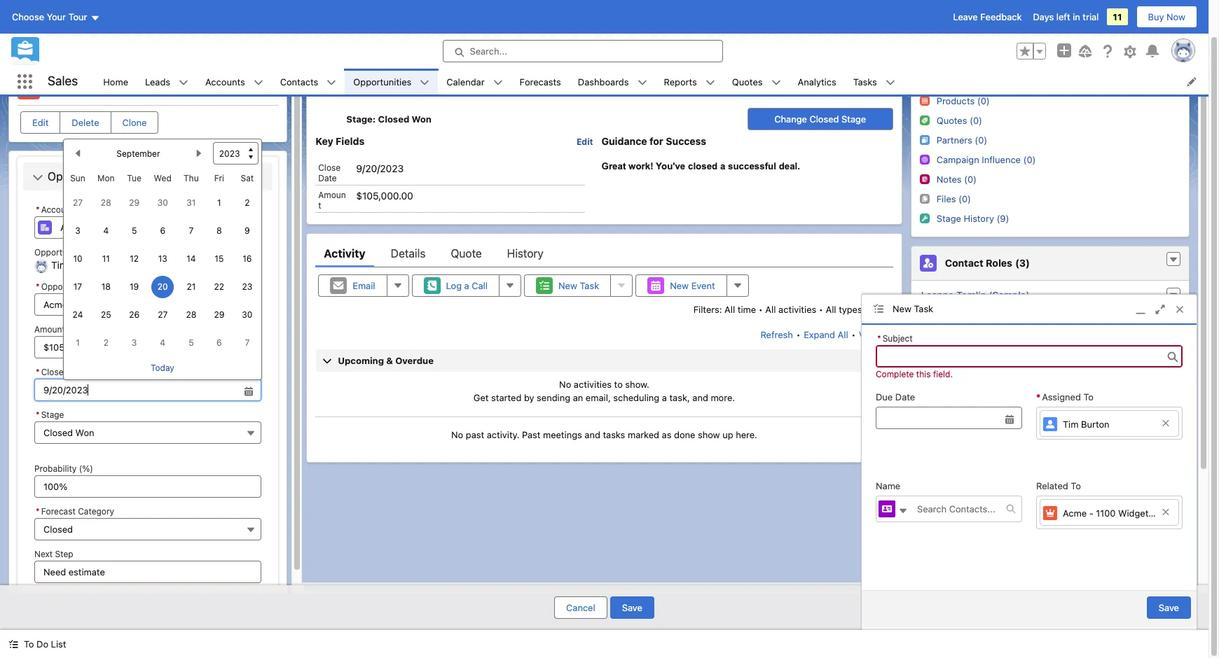 Task type: describe. For each thing, give the bounding box(es) containing it.
quotes image
[[920, 115, 930, 125]]

11 inside button
[[102, 254, 110, 265]]

to
[[615, 379, 623, 390]]

text default image inside "accounts" list item
[[254, 78, 263, 87]]

closed
[[688, 161, 718, 172]]

12 button
[[123, 248, 146, 271]]

products (0) link
[[937, 95, 990, 107]]

0 vertical spatial 3 button
[[67, 220, 89, 243]]

today button
[[150, 358, 175, 380]]

2 vertical spatial opportunity
[[41, 282, 89, 293]]

closed inside button
[[810, 114, 839, 125]]

tab list containing activity
[[316, 240, 894, 268]]

0 vertical spatial 3
[[75, 226, 80, 237]]

(0) for products (0)
[[992, 506, 1007, 518]]

0 horizontal spatial 6 button
[[152, 220, 174, 243]]

calendar list item
[[438, 69, 511, 95]]

stage history (9)
[[937, 213, 1010, 224]]

partners (0) link
[[937, 135, 988, 147]]

stamos
[[961, 330, 995, 342]]

0 horizontal spatial 6
[[160, 226, 165, 237]]

1 horizontal spatial 5 button
[[180, 333, 202, 355]]

0 horizontal spatial 7 button
[[180, 220, 202, 243]]

15
[[215, 254, 224, 265]]

12
[[130, 254, 139, 265]]

september alert
[[117, 149, 160, 159]]

home
[[103, 76, 128, 87]]

days left in trial
[[1034, 11, 1099, 22]]

september grid
[[64, 168, 261, 358]]

16 button
[[236, 248, 259, 271]]

won for * stage closed won
[[75, 428, 94, 439]]

jennifer
[[922, 330, 958, 342]]

contacts image
[[879, 501, 896, 518]]

leanne tomlin (sample)
[[922, 290, 1030, 301]]

get
[[474, 393, 489, 404]]

expand all button
[[803, 324, 849, 346]]

0 horizontal spatial 28 button
[[95, 192, 117, 215]]

0 horizontal spatial 30 button
[[152, 192, 174, 215]]

date inside group
[[66, 368, 84, 378]]

filters:
[[694, 304, 722, 315]]

choose your tour
[[12, 11, 87, 22]]

1 horizontal spatial close
[[318, 162, 341, 173]]

cancel
[[567, 603, 596, 614]]

complete
[[876, 369, 914, 380]]

1 vertical spatial 4 button
[[152, 333, 174, 355]]

27 for right 27 button
[[158, 310, 168, 321]]

your
[[47, 11, 66, 22]]

1 vertical spatial 4
[[160, 338, 165, 349]]

sales
[[48, 74, 78, 89]]

stage inside * stage closed won
[[41, 410, 64, 421]]

notes image
[[920, 174, 930, 184]]

• left 'expand'
[[797, 329, 801, 341]]

past
[[522, 430, 541, 441]]

home link
[[95, 69, 137, 95]]

opportunity information
[[48, 170, 170, 183]]

Name text field
[[909, 497, 1007, 522]]

president
[[999, 355, 1039, 367]]

text default image inside opportunities list item
[[420, 78, 430, 87]]

0 horizontal spatial save button
[[610, 597, 655, 620]]

0 vertical spatial -
[[86, 80, 91, 95]]

all right time
[[766, 304, 776, 315]]

log a call button
[[412, 275, 500, 297]]

5 for rightmost 5 button
[[189, 338, 194, 349]]

decision maker
[[999, 390, 1064, 401]]

all left types
[[826, 304, 837, 315]]

23
[[242, 282, 253, 293]]

view all
[[1034, 425, 1067, 436]]

1 for 1 button to the right
[[217, 198, 221, 209]]

quotes list item
[[724, 69, 790, 95]]

27 for the leftmost 27 button
[[73, 198, 83, 209]]

related to
[[1037, 481, 1082, 492]]

log
[[446, 280, 462, 291]]

next
[[34, 550, 53, 560]]

accounts list item
[[197, 69, 272, 95]]

(%)
[[79, 464, 93, 475]]

0 vertical spatial 7
[[189, 226, 194, 237]]

1 horizontal spatial 27 button
[[152, 305, 174, 327]]

16
[[243, 254, 252, 265]]

new task inside 'dialog'
[[893, 304, 934, 315]]

8 button
[[208, 220, 231, 243]]

campaign influence (0)
[[937, 154, 1036, 165]]

1 horizontal spatial 29
[[214, 310, 225, 321]]

show
[[698, 430, 720, 441]]

0 vertical spatial 2 button
[[236, 192, 259, 215]]

products image
[[920, 96, 930, 106]]

new for new task 'button'
[[559, 280, 578, 291]]

1 horizontal spatial 6 button
[[208, 333, 231, 355]]

forecast
[[41, 507, 76, 518]]

14
[[187, 254, 196, 265]]

* for *
[[1037, 392, 1041, 403]]

1 horizontal spatial 7 button
[[236, 333, 259, 355]]

calendar link
[[438, 69, 493, 95]]

past
[[466, 430, 484, 441]]

9
[[245, 226, 250, 237]]

1 vertical spatial edit
[[577, 137, 593, 147]]

close inside group
[[41, 368, 63, 378]]

information
[[112, 170, 170, 183]]

forecasts
[[520, 76, 561, 87]]

0 vertical spatial activities
[[779, 304, 817, 315]]

contacts
[[280, 76, 319, 87]]

calendar
[[447, 76, 485, 87]]

0 vertical spatial view all link
[[859, 324, 894, 346]]

clone
[[122, 117, 147, 128]]

leads
[[145, 76, 170, 87]]

save inside new task 'dialog'
[[1159, 603, 1180, 614]]

opportunity owner
[[34, 247, 110, 258]]

0 horizontal spatial 4
[[103, 226, 109, 237]]

1 vertical spatial 30 button
[[236, 305, 259, 327]]

text default image inside opportunity information dropdown button
[[32, 173, 43, 184]]

1 for 1 button to the bottom
[[76, 338, 80, 349]]

1 vertical spatial view all link
[[912, 419, 1190, 442]]

28 for the left 28 button
[[101, 198, 111, 209]]

(sample) for howard jones (sample)
[[1014, 371, 1055, 383]]

dashboards link
[[570, 69, 638, 95]]

change closed stage
[[775, 114, 867, 125]]

leanne
[[922, 290, 954, 301]]

0 vertical spatial 2
[[245, 198, 250, 209]]

name inside new task 'dialog'
[[876, 481, 901, 492]]

1 vertical spatial 1 button
[[67, 333, 89, 355]]

1 horizontal spatial 3
[[132, 338, 137, 349]]

stage history image
[[920, 214, 930, 223]]

1 vertical spatial 6
[[217, 338, 222, 349]]

no past activity. past meetings and tasks marked as done show up here.
[[452, 430, 758, 441]]

date for due date
[[896, 392, 916, 403]]

howard jones (sample)
[[947, 371, 1055, 383]]

* forecast category closed
[[36, 507, 114, 536]]

event
[[692, 280, 715, 291]]

quote link
[[451, 240, 482, 268]]

0 horizontal spatial save
[[622, 603, 643, 614]]

new event
[[670, 280, 715, 291]]

0 vertical spatial view
[[859, 329, 880, 341]]

13
[[158, 254, 167, 265]]

activity link
[[324, 240, 366, 268]]

types
[[839, 304, 863, 315]]

9/20/2023
[[356, 162, 404, 174]]

sending
[[537, 393, 571, 404]]

0 horizontal spatial 2 button
[[95, 333, 117, 355]]

1 horizontal spatial 29 button
[[208, 305, 231, 327]]

* account name
[[36, 205, 99, 215]]

tour
[[68, 11, 87, 22]]

0 vertical spatial acme
[[48, 80, 83, 95]]

* for * stage closed won
[[36, 410, 40, 421]]

text default image inside reports list item
[[706, 78, 716, 87]]

contacts list item
[[272, 69, 345, 95]]

* for * account name
[[36, 205, 40, 215]]

(sample) for jennifer stamos (sample)
[[998, 330, 1039, 342]]

all up 'complete'
[[882, 329, 893, 341]]

14 button
[[180, 248, 202, 271]]

new task button
[[524, 275, 611, 297]]

contact
[[945, 257, 984, 269]]

0 vertical spatial 4 button
[[95, 220, 117, 243]]

group containing september
[[34, 139, 262, 402]]

0 vertical spatial 29
[[129, 198, 140, 209]]

burton
[[1082, 419, 1110, 430]]

all left time
[[725, 304, 736, 315]]

to inside button
[[24, 639, 34, 651]]

assigned to
[[1043, 392, 1094, 403]]

role: for leanne tomlin (sample)
[[920, 304, 941, 315]]

support
[[1057, 315, 1091, 326]]

new task dialog
[[862, 294, 1198, 631]]

to for assigned to
[[1084, 392, 1094, 403]]

howard
[[947, 371, 982, 383]]

quotes (0) link
[[937, 115, 983, 127]]

edit button
[[20, 111, 61, 134]]

8
[[217, 226, 222, 237]]

field.
[[934, 369, 953, 380]]

* for * forecast category closed
[[36, 507, 40, 518]]

stage up fields
[[346, 114, 373, 125]]

1 horizontal spatial 28 button
[[180, 305, 202, 327]]

0 vertical spatial 5 button
[[123, 220, 146, 243]]

0 horizontal spatial 27 button
[[67, 192, 89, 215]]

a inside the no activities to show. get started by sending an email, scheduling a task, and more.
[[662, 393, 667, 404]]

as
[[662, 430, 672, 441]]

0 horizontal spatial acme - 1100 widgets (sample)
[[48, 80, 234, 95]]

text default image for leads
[[179, 78, 189, 87]]

24 button
[[67, 305, 89, 327]]

0 vertical spatial a
[[721, 161, 726, 172]]

buy now button
[[1137, 6, 1198, 28]]

(sample) for leanne tomlin (sample)
[[989, 290, 1030, 301]]

0 vertical spatial group
[[1017, 43, 1047, 60]]

subject
[[883, 333, 913, 344]]

- inside acme - 1100 widgets (sample) link
[[1090, 508, 1094, 519]]

text default image for tasks
[[886, 78, 896, 87]]

accounts link
[[197, 69, 254, 95]]

upcoming & overdue
[[338, 355, 434, 366]]

due
[[876, 392, 893, 403]]

2023-09-20 cell
[[148, 274, 177, 302]]

0 horizontal spatial 29 button
[[123, 192, 146, 215]]

acme - 1100 widgets (sample) link
[[1040, 500, 1195, 526]]

view inside contact roles element
[[1034, 425, 1054, 436]]

notes (0) link
[[937, 174, 977, 186]]



Task type: locate. For each thing, give the bounding box(es) containing it.
close down key
[[318, 162, 341, 173]]

* left account
[[36, 205, 40, 215]]

4 up "owner" at the top left
[[103, 226, 109, 237]]

2 vertical spatial title:
[[920, 401, 941, 412]]

0 vertical spatial 30
[[157, 198, 168, 209]]

0 vertical spatial buyer
[[1042, 344, 1067, 355]]

for
[[650, 135, 664, 147]]

deal.
[[779, 161, 801, 172]]

0 vertical spatial 6
[[160, 226, 165, 237]]

1 vertical spatial 29
[[214, 310, 225, 321]]

notes (0)
[[937, 174, 977, 185]]

to right related
[[1071, 481, 1082, 492]]

amount
[[34, 325, 65, 335]]

Stage, Closed Won button
[[34, 422, 262, 445]]

closed right the change
[[810, 114, 839, 125]]

edit inside button
[[32, 117, 49, 128]]

1 vertical spatial won
[[75, 428, 94, 439]]

acme right opportunity icon
[[48, 80, 83, 95]]

new for new event button
[[670, 280, 689, 291]]

successful
[[728, 161, 777, 172]]

5 down 21 button
[[189, 338, 194, 349]]

1 horizontal spatial 5
[[189, 338, 194, 349]]

upcoming & overdue button
[[316, 350, 893, 372]]

29 button down 22 button
[[208, 305, 231, 327]]

1 horizontal spatial view
[[1034, 425, 1054, 436]]

text default image inside quotes list item
[[771, 78, 781, 87]]

role: down leanne
[[920, 304, 941, 315]]

15 button
[[208, 248, 231, 271]]

probability
[[34, 464, 77, 475]]

7 down 23 button
[[245, 338, 250, 349]]

13 button
[[152, 248, 174, 271]]

no up sending
[[560, 379, 572, 390]]

3 title: from the top
[[920, 401, 941, 412]]

no for activities
[[560, 379, 572, 390]]

work!
[[629, 161, 654, 172]]

* right decision
[[1037, 392, 1041, 403]]

forecasts link
[[511, 69, 570, 95]]

0 vertical spatial no
[[560, 379, 572, 390]]

2 role: from the top
[[920, 344, 941, 355]]

4 button up "today" at the left bottom of page
[[152, 333, 174, 355]]

0 horizontal spatial 7
[[189, 226, 194, 237]]

0 vertical spatial task
[[580, 280, 600, 291]]

opportunity down 10 button
[[41, 282, 89, 293]]

1 horizontal spatial 1 button
[[208, 192, 231, 215]]

* stage closed won
[[36, 410, 94, 439]]

28 button
[[95, 192, 117, 215], [180, 305, 202, 327]]

here.
[[736, 430, 758, 441]]

close down amount
[[41, 368, 63, 378]]

opportunity
[[48, 170, 109, 183], [34, 247, 82, 258], [41, 282, 89, 293]]

date up "amoun"
[[318, 173, 337, 183]]

* inside * stage closed won
[[36, 410, 40, 421]]

key fields
[[316, 135, 365, 147]]

new
[[559, 280, 578, 291], [670, 280, 689, 291], [893, 304, 912, 315]]

acme - 1100 widgets (sample) inside new task 'dialog'
[[1063, 508, 1195, 519]]

reports list item
[[656, 69, 724, 95]]

(sample) inside new task 'dialog'
[[1156, 508, 1195, 519]]

date
[[318, 173, 337, 183], [66, 368, 84, 378], [896, 392, 916, 403]]

28 for rightmost 28 button
[[186, 310, 197, 321]]

1100 inside acme - 1100 widgets (sample) link
[[1097, 508, 1116, 519]]

amoun
[[318, 190, 346, 200]]

stage down * close date
[[41, 410, 64, 421]]

closed inside * forecast category closed
[[43, 525, 73, 536]]

17
[[73, 282, 82, 293]]

a right closed
[[721, 161, 726, 172]]

up
[[723, 430, 734, 441]]

(0) for files (0)
[[971, 593, 986, 604]]

files (0)
[[945, 593, 986, 604]]

now
[[1167, 11, 1186, 22]]

campaign influence image
[[920, 155, 930, 164]]

buy
[[1149, 11, 1165, 22]]

5 button up the 12
[[123, 220, 146, 243]]

0 horizontal spatial -
[[86, 80, 91, 95]]

7 button down 23 button
[[236, 333, 259, 355]]

30 down wed in the top left of the page
[[157, 198, 168, 209]]

5 for 5 button to the top
[[132, 226, 137, 237]]

text default image inside dashboards list item
[[638, 78, 647, 87]]

and inside the no activities to show. get started by sending an email, scheduling a task, and more.
[[693, 393, 709, 404]]

26
[[129, 310, 140, 321]]

date up * stage closed won
[[66, 368, 84, 378]]

all right 'expand'
[[838, 329, 849, 341]]

delete button
[[60, 111, 111, 134]]

2 title: from the top
[[920, 355, 941, 367]]

1 horizontal spatial date
[[318, 173, 337, 183]]

4
[[103, 226, 109, 237], [160, 338, 165, 349]]

won inside * stage closed won
[[75, 428, 94, 439]]

no inside the no activities to show. get started by sending an email, scheduling a task, and more.
[[560, 379, 572, 390]]

0 horizontal spatial 5
[[132, 226, 137, 237]]

fields
[[336, 135, 365, 147]]

2 button
[[236, 192, 259, 215], [95, 333, 117, 355]]

text default image
[[254, 78, 263, 87], [327, 78, 337, 87], [420, 78, 430, 87], [493, 78, 503, 87], [638, 78, 647, 87], [706, 78, 716, 87], [32, 173, 43, 184], [1169, 504, 1179, 513], [1007, 505, 1016, 514], [899, 507, 909, 516], [8, 640, 18, 650]]

5 button
[[123, 220, 146, 243], [180, 333, 202, 355]]

opportunity up * opportunity name
[[34, 247, 82, 258]]

0 vertical spatial 29 button
[[123, 192, 146, 215]]

9 button
[[236, 220, 259, 243]]

1 button down 24 button
[[67, 333, 89, 355]]

(0) right "files"
[[971, 593, 986, 604]]

1 button down fri
[[208, 192, 231, 215]]

1 vertical spatial 7
[[245, 338, 250, 349]]

edit
[[32, 117, 49, 128], [577, 137, 593, 147]]

primary
[[1063, 375, 1100, 383]]

view all link down the maker
[[912, 419, 1190, 442]]

1 vertical spatial 3 button
[[123, 333, 146, 355]]

* inside * forecast category closed
[[36, 507, 40, 518]]

0 vertical spatial acme - 1100 widgets (sample)
[[48, 80, 234, 95]]

1 horizontal spatial 1100
[[1097, 508, 1116, 519]]

1 horizontal spatial 2 button
[[236, 192, 259, 215]]

to down primary at the bottom of the page
[[1084, 392, 1094, 403]]

0 horizontal spatial 29
[[129, 198, 140, 209]]

2 button down sat
[[236, 192, 259, 215]]

0 horizontal spatial new
[[559, 280, 578, 291]]

31 button
[[180, 192, 202, 215]]

buyer down vp customer support
[[1042, 344, 1067, 355]]

name right account
[[76, 205, 99, 215]]

won right :
[[412, 114, 432, 125]]

name right 17
[[91, 282, 114, 293]]

0 horizontal spatial new task
[[559, 280, 600, 291]]

list
[[95, 69, 1209, 95]]

11
[[1113, 11, 1123, 22], [102, 254, 110, 265]]

6
[[160, 226, 165, 237], [217, 338, 222, 349]]

2 vertical spatial a
[[662, 393, 667, 404]]

contact roles element
[[911, 246, 1190, 442]]

opportunity up * account name
[[48, 170, 109, 183]]

0 horizontal spatial 1
[[76, 338, 80, 349]]

acme down related to
[[1063, 508, 1087, 519]]

no left past on the bottom left
[[452, 430, 464, 441]]

0 vertical spatial 11
[[1113, 11, 1123, 22]]

1 vertical spatial 2 button
[[95, 333, 117, 355]]

1 horizontal spatial won
[[412, 114, 432, 125]]

1 down fri
[[217, 198, 221, 209]]

task inside new task 'dialog'
[[914, 304, 934, 315]]

1 vertical spatial 28 button
[[180, 305, 202, 327]]

0 vertical spatial 28 button
[[95, 192, 117, 215]]

title:
[[920, 315, 941, 326], [920, 355, 941, 367], [920, 401, 941, 412]]

4 button up "owner" at the top left
[[95, 220, 117, 243]]

0 horizontal spatial 3 button
[[67, 220, 89, 243]]

1 vertical spatial to
[[1071, 481, 1082, 492]]

opportunity inside dropdown button
[[48, 170, 109, 183]]

stage history (9) link
[[937, 213, 1010, 225]]

activities inside the no activities to show. get started by sending an email, scheduling a task, and more.
[[574, 379, 612, 390]]

won for stage : closed won
[[412, 114, 432, 125]]

0 horizontal spatial edit
[[32, 117, 49, 128]]

in
[[1073, 11, 1081, 22]]

closed inside * stage closed won
[[43, 428, 73, 439]]

1 vertical spatial buyer
[[999, 401, 1023, 412]]

list containing home
[[95, 69, 1209, 95]]

1 vertical spatial close
[[41, 368, 63, 378]]

30 button down wed in the top left of the page
[[152, 192, 174, 215]]

and left tasks
[[585, 430, 601, 441]]

* left forecast
[[36, 507, 40, 518]]

save button inside new task 'dialog'
[[1147, 597, 1192, 619]]

•
[[759, 304, 763, 315], [819, 304, 824, 315], [797, 329, 801, 341], [852, 329, 856, 341]]

opportunity information button
[[26, 165, 270, 188]]

text default image inside the to do list button
[[8, 640, 18, 650]]

text default image inside contacts 'list item'
[[327, 78, 337, 87]]

1 vertical spatial name
[[91, 282, 114, 293]]

title: up this
[[920, 355, 941, 367]]

and left "ceo"
[[1041, 355, 1057, 367]]

27 button
[[67, 192, 89, 215], [152, 305, 174, 327]]

buyer down howard jones (sample) link
[[999, 401, 1023, 412]]

• right time
[[759, 304, 763, 315]]

to
[[1084, 392, 1094, 403], [1071, 481, 1082, 492], [24, 639, 34, 651]]

Forecast Category, Closed button
[[34, 519, 262, 542]]

1 vertical spatial 27
[[158, 310, 168, 321]]

customer
[[1013, 315, 1054, 326]]

2 horizontal spatial date
[[896, 392, 916, 403]]

all down assigned on the bottom right
[[1057, 425, 1067, 436]]

opportunity image
[[18, 77, 40, 100]]

Amount text field
[[34, 337, 262, 359]]

0 horizontal spatial activities
[[574, 379, 612, 390]]

1 horizontal spatial a
[[662, 393, 667, 404]]

title: for leanne tomlin (sample)
[[920, 315, 941, 326]]

30 down 23 button
[[242, 310, 253, 321]]

29 down tue
[[129, 198, 140, 209]]

5 up the 12
[[132, 226, 137, 237]]

1 title: from the top
[[920, 315, 941, 326]]

0 horizontal spatial view
[[859, 329, 880, 341]]

widgets inside new task 'dialog'
[[1119, 508, 1154, 519]]

2 horizontal spatial to
[[1084, 392, 1094, 403]]

text default image for quotes
[[771, 78, 781, 87]]

tab list
[[316, 240, 894, 268]]

new task
[[559, 280, 600, 291], [893, 304, 934, 315]]

3 button down the 26 button
[[123, 333, 146, 355]]

1 vertical spatial group
[[34, 139, 262, 402]]

a inside log a call button
[[465, 280, 469, 291]]

to do list
[[24, 639, 66, 651]]

a left 'task,'
[[662, 393, 667, 404]]

contact image
[[920, 369, 937, 386]]

27 down 20 button
[[158, 310, 168, 321]]

date inside close date
[[318, 173, 337, 183]]

29 button
[[123, 192, 146, 215], [208, 305, 231, 327]]

0 vertical spatial widgets
[[126, 80, 176, 95]]

view left 'subject'
[[859, 329, 880, 341]]

1 horizontal spatial acme - 1100 widgets (sample)
[[1063, 508, 1195, 519]]

* close date
[[36, 368, 84, 378]]

reports
[[664, 76, 697, 87]]

0 vertical spatial 30 button
[[152, 192, 174, 215]]

quotes link
[[724, 69, 771, 95]]

0 vertical spatial to
[[1084, 392, 1094, 403]]

• down types
[[852, 329, 856, 341]]

7 down 31 button
[[189, 226, 194, 237]]

opportunities list item
[[345, 69, 438, 95]]

1 vertical spatial task
[[914, 304, 934, 315]]

all inside contact roles element
[[1057, 425, 1067, 436]]

tasks list item
[[845, 69, 904, 95]]

quotes (0)
[[937, 115, 983, 126]]

title: for jennifer stamos (sample)
[[920, 355, 941, 367]]

0 horizontal spatial 1100
[[94, 80, 123, 95]]

closed down forecast
[[43, 525, 73, 536]]

0 horizontal spatial close
[[41, 368, 63, 378]]

name for * opportunity name
[[91, 282, 114, 293]]

27 down 'sun'
[[73, 198, 83, 209]]

0 vertical spatial 28
[[101, 198, 111, 209]]

1 vertical spatial acme
[[1063, 508, 1087, 519]]

overdue
[[395, 355, 434, 366]]

2 button down 25 button
[[95, 333, 117, 355]]

6 up 13
[[160, 226, 165, 237]]

role:
[[920, 304, 941, 315], [920, 344, 941, 355]]

1 vertical spatial -
[[1090, 508, 1094, 519]]

jennifer stamos (sample) link
[[922, 330, 1039, 343]]

0 horizontal spatial task
[[580, 280, 600, 291]]

files image
[[920, 194, 930, 204]]

0 horizontal spatial and
[[585, 430, 601, 441]]

4 up "today" at the left bottom of page
[[160, 338, 165, 349]]

text default image
[[179, 78, 189, 87], [771, 78, 781, 87], [886, 78, 896, 87], [1169, 255, 1179, 265], [1169, 590, 1179, 600]]

tue
[[127, 173, 142, 184]]

2 down sat
[[245, 198, 250, 209]]

1 vertical spatial 2
[[104, 338, 109, 349]]

guidance
[[602, 135, 647, 147]]

to left 'do'
[[24, 639, 34, 651]]

group
[[1017, 43, 1047, 60], [34, 139, 262, 402]]

date for close date
[[318, 173, 337, 183]]

task inside new task 'button'
[[580, 280, 600, 291]]

acme inside new task 'dialog'
[[1063, 508, 1087, 519]]

1 horizontal spatial buyer
[[1042, 344, 1067, 355]]

activities up email,
[[574, 379, 612, 390]]

a right log
[[465, 280, 469, 291]]

1 horizontal spatial 3 button
[[123, 333, 146, 355]]

new inside button
[[670, 280, 689, 291]]

view all link down types
[[859, 324, 894, 346]]

1 vertical spatial 5
[[189, 338, 194, 349]]

* down amount
[[36, 368, 40, 378]]

0 horizontal spatial 1 button
[[67, 333, 89, 355]]

27 button down 20 button
[[152, 305, 174, 327]]

(0) right products
[[992, 506, 1007, 518]]

files (0)
[[937, 193, 972, 205]]

text default image inside leads list item
[[179, 78, 189, 87]]

date right due
[[896, 392, 916, 403]]

great work! you've closed a successful deal.
[[602, 161, 801, 172]]

opportunity for opportunity owner
[[34, 247, 82, 258]]

1 horizontal spatial no
[[560, 379, 572, 390]]

30 for bottom 30 button
[[242, 310, 253, 321]]

closed right :
[[378, 114, 410, 125]]

clone button
[[110, 111, 159, 134]]

0 horizontal spatial 28
[[101, 198, 111, 209]]

and inside contact roles element
[[1041, 355, 1057, 367]]

2
[[245, 198, 250, 209], [104, 338, 109, 349]]

11 up 18 at top
[[102, 254, 110, 265]]

* down * close date
[[36, 410, 40, 421]]

1 horizontal spatial 7
[[245, 338, 250, 349]]

28 down mon
[[101, 198, 111, 209]]

6 button up 13
[[152, 220, 174, 243]]

• up 'expand'
[[819, 304, 824, 315]]

* for * opportunity name
[[36, 282, 40, 293]]

0 vertical spatial won
[[412, 114, 432, 125]]

0 vertical spatial name
[[76, 205, 99, 215]]

1 horizontal spatial -
[[1090, 508, 1094, 519]]

2 horizontal spatial and
[[1041, 355, 1057, 367]]

0 vertical spatial 4
[[103, 226, 109, 237]]

7 button
[[180, 220, 202, 243], [236, 333, 259, 355]]

analytics
[[798, 76, 837, 87]]

5 button down 21 button
[[180, 333, 202, 355]]

1 vertical spatial 3
[[132, 338, 137, 349]]

refresh
[[761, 329, 794, 341]]

1 role: from the top
[[920, 304, 941, 315]]

and
[[1041, 355, 1057, 367], [693, 393, 709, 404], [585, 430, 601, 441]]

no for past
[[452, 430, 464, 441]]

stage
[[346, 114, 373, 125], [842, 114, 867, 125], [937, 213, 962, 224], [41, 410, 64, 421]]

list
[[51, 639, 66, 651]]

by
[[524, 393, 535, 404]]

6 button down 22 button
[[208, 333, 231, 355]]

date inside new task 'dialog'
[[896, 392, 916, 403]]

24
[[73, 310, 83, 321]]

text default image inside "tasks" list item
[[886, 78, 896, 87]]

contact roles (3)
[[945, 257, 1030, 269]]

1 vertical spatial acme - 1100 widgets (sample)
[[1063, 508, 1195, 519]]

27 button down 'sun'
[[67, 192, 89, 215]]

stage down files (0) link
[[937, 213, 962, 224]]

dashboards list item
[[570, 69, 656, 95]]

* for * close date
[[36, 368, 40, 378]]

0 vertical spatial title:
[[920, 315, 941, 326]]

0 vertical spatial edit
[[32, 117, 49, 128]]

name
[[76, 205, 99, 215], [91, 282, 114, 293], [876, 481, 901, 492]]

choose your tour button
[[11, 6, 101, 28]]

1 down 24 button
[[76, 338, 80, 349]]

edit down opportunity icon
[[32, 117, 49, 128]]

0 horizontal spatial a
[[465, 280, 469, 291]]

30 button down 23 button
[[236, 305, 259, 327]]

* left 'subject'
[[878, 333, 882, 344]]

25
[[101, 310, 111, 321]]

1 vertical spatial 6 button
[[208, 333, 231, 355]]

1 horizontal spatial 30 button
[[236, 305, 259, 327]]

0 horizontal spatial acme
[[48, 80, 83, 95]]

new inside 'dialog'
[[893, 304, 912, 315]]

0 vertical spatial (0)
[[992, 506, 1007, 518]]

contacts link
[[272, 69, 327, 95]]

None text field
[[876, 345, 1183, 368], [34, 380, 262, 402], [876, 407, 1023, 430], [876, 345, 1183, 368], [34, 380, 262, 402], [876, 407, 1023, 430]]

stage : closed won
[[346, 114, 432, 125]]

* for * subject
[[878, 333, 882, 344]]

and right 'task,'
[[693, 393, 709, 404]]

new inside 'button'
[[559, 280, 578, 291]]

1 horizontal spatial 4 button
[[152, 333, 174, 355]]

won up (%) on the left
[[75, 428, 94, 439]]

3 up "opportunity owner"
[[75, 226, 80, 237]]

Next Step text field
[[34, 562, 262, 584]]

20
[[158, 282, 168, 293]]

new task inside 'button'
[[559, 280, 600, 291]]

1 horizontal spatial 2
[[245, 198, 250, 209]]

* subject
[[878, 333, 913, 344]]

meetings
[[543, 430, 582, 441]]

27
[[73, 198, 83, 209], [158, 310, 168, 321]]

0 horizontal spatial widgets
[[126, 80, 176, 95]]

partners image
[[920, 135, 930, 145]]

None text field
[[34, 294, 262, 316]]

stage down tasks link
[[842, 114, 867, 125]]

0 horizontal spatial date
[[66, 368, 84, 378]]

filters: all time • all activities • all types
[[694, 304, 863, 315]]

closed up "probability"
[[43, 428, 73, 439]]

30 for the left 30 button
[[157, 198, 168, 209]]

path options list box
[[346, 74, 894, 97]]

11 right the trial
[[1113, 11, 1123, 22]]

stage inside button
[[842, 114, 867, 125]]

28 button down mon
[[95, 192, 117, 215]]

29 button down tue
[[123, 192, 146, 215]]

* left 17
[[36, 282, 40, 293]]

leads list item
[[137, 69, 197, 95]]

title: down contact icon
[[920, 401, 941, 412]]

role: down 'jennifer'
[[920, 344, 941, 355]]

Probability (%) text field
[[34, 476, 262, 499]]

2 down 25 button
[[104, 338, 109, 349]]

name for * account name
[[76, 205, 99, 215]]

role: for jennifer stamos (sample)
[[920, 344, 941, 355]]

to for related to
[[1071, 481, 1082, 492]]

31
[[187, 198, 196, 209]]

1 vertical spatial 29 button
[[208, 305, 231, 327]]

text default image inside calendar list item
[[493, 78, 503, 87]]

category
[[78, 507, 114, 518]]

edit left guidance
[[577, 137, 593, 147]]

0 horizontal spatial no
[[452, 430, 464, 441]]

2 vertical spatial and
[[585, 430, 601, 441]]

0 horizontal spatial 2
[[104, 338, 109, 349]]

0 vertical spatial 27
[[73, 198, 83, 209]]

opportunity for opportunity information
[[48, 170, 109, 183]]



Task type: vqa. For each thing, say whether or not it's contained in the screenshot.
7
yes



